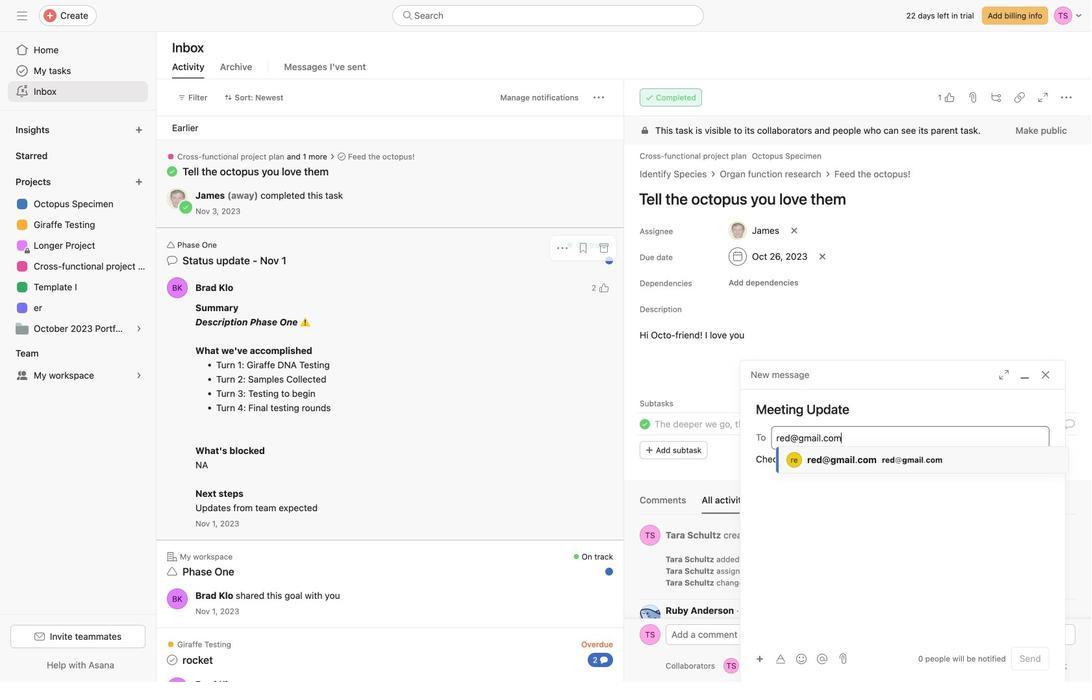 Task type: describe. For each thing, give the bounding box(es) containing it.
0 comments. click to go to subtask details and comments image
[[1065, 419, 1075, 429]]

0 horizontal spatial add or remove collaborators image
[[760, 658, 776, 674]]

completed image
[[637, 416, 653, 432]]

see details, october 2023 portfolio image
[[135, 325, 143, 333]]

more actions for this task image
[[1061, 92, 1072, 103]]

sort: newest image
[[224, 94, 232, 101]]

Add subject text field
[[741, 400, 1065, 418]]

at mention image
[[817, 654, 828, 664]]

leftcount image
[[600, 656, 608, 664]]

minimize image
[[1020, 370, 1030, 380]]

add to bookmarks image
[[578, 243, 589, 253]]

Completed checkbox
[[637, 416, 653, 432]]

teams element
[[0, 342, 156, 388]]

new insights image
[[135, 126, 143, 134]]

more actions image
[[594, 92, 604, 103]]

1 horizontal spatial open user profile image
[[640, 525, 661, 546]]

archive notification image
[[599, 243, 609, 253]]

show options image
[[1063, 606, 1071, 614]]

emoji image
[[796, 654, 807, 664]]

Task Name text field
[[655, 417, 828, 431]]

Task Name text field
[[631, 184, 1076, 214]]

1 like. click to like this task image
[[945, 92, 955, 103]]

close image
[[1041, 370, 1051, 380]]

copy task link image
[[1015, 92, 1025, 103]]

0 vertical spatial open user profile image
[[167, 277, 188, 298]]

tell the octopus you love them dialog
[[624, 79, 1091, 682]]

2 likes. click to like this task image
[[599, 283, 609, 293]]

tab list inside the tell the octopus you love them dialog
[[640, 493, 1076, 514]]



Task type: locate. For each thing, give the bounding box(es) containing it.
2 delete story image from the top
[[1067, 566, 1074, 574]]

clear due date image
[[819, 253, 827, 260]]

open user profile image
[[167, 277, 188, 298], [640, 525, 661, 546]]

delete story image
[[1067, 578, 1074, 586]]

Type the name of a team, a project, or people text field
[[777, 430, 1043, 446]]

see details, my workspace image
[[135, 372, 143, 379]]

projects element
[[0, 170, 156, 342]]

add or remove collaborators image
[[760, 658, 776, 674], [783, 662, 791, 670]]

global element
[[0, 32, 156, 110]]

full screen image
[[1038, 92, 1048, 103]]

attachments: add a file to this task, tell the octopus you love them image
[[968, 92, 978, 103]]

tab list
[[640, 493, 1076, 514]]

1 horizontal spatial add or remove collaborators image
[[783, 662, 791, 670]]

⚠️ image
[[300, 317, 310, 327]]

1 vertical spatial delete story image
[[1067, 566, 1074, 574]]

expand popout to full screen image
[[999, 370, 1009, 380]]

formatting image
[[776, 654, 786, 664]]

0 horizontal spatial open user profile image
[[167, 277, 188, 298]]

main content
[[624, 116, 1091, 680]]

add subtask image
[[991, 92, 1002, 103]]

add or remove collaborators image
[[724, 658, 739, 674]]

list box
[[392, 5, 704, 26]]

new project or portfolio image
[[135, 178, 143, 186]]

insert an object image
[[756, 655, 764, 663]]

open user profile image
[[167, 589, 188, 609], [640, 605, 661, 626], [640, 624, 661, 645]]

hide sidebar image
[[17, 10, 27, 21]]

list item
[[624, 412, 1091, 436]]

toolbar
[[751, 649, 834, 668]]

status update icon image
[[167, 255, 177, 266]]

delete story image
[[1067, 555, 1074, 563], [1067, 566, 1074, 574]]

0 vertical spatial delete story image
[[1067, 555, 1074, 563]]

remove assignee image
[[791, 227, 798, 235]]

1 vertical spatial open user profile image
[[640, 525, 661, 546]]

1 delete story image from the top
[[1067, 555, 1074, 563]]

dialog
[[741, 361, 1065, 682]]



Task type: vqa. For each thing, say whether or not it's contained in the screenshot.
Global "element"
yes



